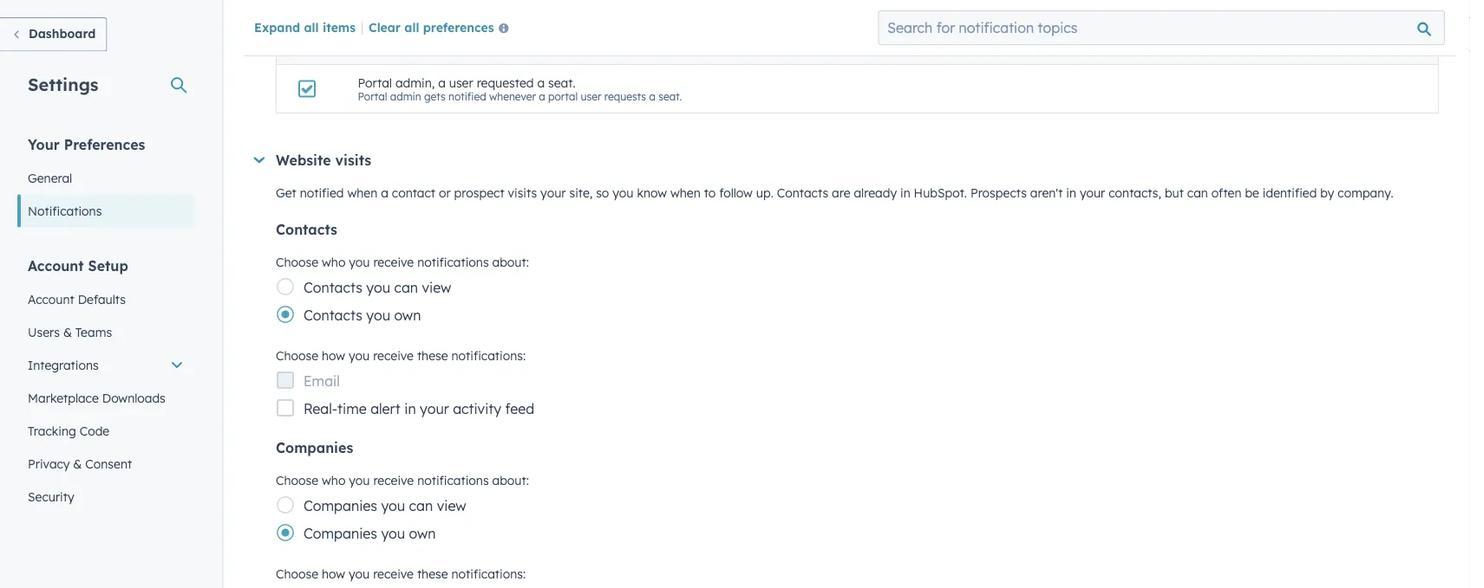 Task type: describe. For each thing, give the bounding box(es) containing it.
4 choose from the top
[[276, 568, 318, 583]]

marketplace downloads
[[28, 391, 165, 406]]

how for companies
[[322, 568, 345, 583]]

companies for companies you own
[[304, 526, 377, 543]]

time
[[337, 401, 367, 418]]

by
[[1320, 186, 1334, 201]]

you down companies you own
[[349, 568, 370, 583]]

choose who you receive notifications about: for companies
[[276, 474, 529, 489]]

clear all preferences button
[[369, 18, 516, 39]]

tracking
[[28, 424, 76, 439]]

security
[[28, 490, 74, 505]]

expand all items
[[254, 19, 356, 34]]

3 receive from the top
[[373, 474, 414, 489]]

up.
[[756, 186, 773, 201]]

account defaults link
[[17, 283, 194, 316]]

privacy
[[28, 457, 70, 472]]

notification topics
[[358, 41, 482, 54]]

your preferences
[[28, 136, 145, 153]]

feed
[[505, 401, 534, 418]]

contacts right up.
[[777, 186, 828, 201]]

0 horizontal spatial seat.
[[548, 75, 576, 90]]

companies you can view
[[304, 498, 466, 516]]

preferences
[[423, 19, 494, 34]]

1 vertical spatial visits
[[508, 186, 537, 201]]

follow
[[719, 186, 753, 201]]

real-
[[304, 401, 337, 418]]

Search for notification topics search field
[[878, 10, 1445, 45]]

preferences
[[64, 136, 145, 153]]

2 horizontal spatial your
[[1080, 186, 1105, 201]]

notifications for contacts you can view
[[417, 255, 489, 271]]

users & teams
[[28, 325, 112, 340]]

marketplace
[[28, 391, 99, 406]]

know
[[637, 186, 667, 201]]

0 horizontal spatial in
[[404, 401, 416, 418]]

website visits
[[276, 152, 371, 170]]

1 horizontal spatial seat.
[[658, 90, 682, 103]]

marketplace downloads link
[[17, 382, 194, 415]]

about: for contacts you can view
[[492, 255, 529, 271]]

teams
[[75, 325, 112, 340]]

all for expand
[[304, 19, 319, 34]]

settings
[[28, 73, 98, 95]]

users & teams link
[[17, 316, 194, 349]]

contacts for contacts
[[276, 222, 337, 239]]

contact
[[392, 186, 435, 201]]

notifications link
[[17, 195, 194, 228]]

company.
[[1338, 186, 1393, 201]]

contacts for contacts you own
[[304, 307, 362, 325]]

account for account setup
[[28, 257, 84, 274]]

requested
[[477, 75, 534, 90]]

setup
[[88, 257, 128, 274]]

clear all preferences
[[369, 19, 494, 34]]

admin
[[390, 90, 421, 103]]

contacts,
[[1109, 186, 1161, 201]]

contacts for contacts you can view
[[304, 280, 362, 297]]

alert
[[370, 401, 400, 418]]

4 receive from the top
[[373, 568, 414, 583]]

1 portal from the top
[[358, 75, 392, 90]]

gets
[[424, 90, 446, 103]]

prospect
[[454, 186, 504, 201]]

expand
[[254, 19, 300, 34]]

topics
[[442, 41, 482, 54]]

email
[[304, 373, 340, 391]]

choose how you receive these notifications: for companies you own
[[276, 568, 526, 583]]

so
[[596, 186, 609, 201]]

account setup
[[28, 257, 128, 274]]

website
[[276, 152, 331, 170]]

portal
[[548, 90, 578, 103]]

aren't
[[1030, 186, 1063, 201]]

integrations
[[28, 358, 99, 373]]

real-time alert in your activity feed
[[304, 401, 534, 418]]

portal admin, a user requested a seat. portal admin gets notified whenever a portal user requests a seat.
[[358, 75, 682, 103]]

you right so
[[613, 186, 634, 201]]

integrations button
[[17, 349, 194, 382]]

activity
[[453, 401, 501, 418]]

downloads
[[102, 391, 165, 406]]

defaults
[[78, 292, 126, 307]]

clear
[[369, 19, 401, 34]]

website visits button
[[253, 152, 1439, 170]]



Task type: locate. For each thing, give the bounding box(es) containing it.
1 vertical spatial account
[[28, 292, 74, 307]]

you up companies you can view
[[349, 474, 370, 489]]

own down companies you can view
[[409, 526, 436, 543]]

dashboard link
[[0, 17, 107, 52]]

can for contacts you can view
[[394, 280, 418, 297]]

0 vertical spatial about:
[[492, 255, 529, 271]]

contacts down contacts you can view
[[304, 307, 362, 325]]

but
[[1165, 186, 1184, 201]]

view for contacts you can view
[[422, 280, 451, 297]]

you down companies you can view
[[381, 526, 405, 543]]

or
[[439, 186, 451, 201]]

can up companies you own
[[409, 498, 433, 516]]

choose who you receive notifications about: up companies you can view
[[276, 474, 529, 489]]

1 vertical spatial &
[[73, 457, 82, 472]]

1 vertical spatial view
[[437, 498, 466, 516]]

who for companies
[[322, 474, 346, 489]]

companies for companies you can view
[[304, 498, 377, 516]]

all
[[304, 19, 319, 34], [404, 19, 419, 34]]

2 choose how you receive these notifications: from the top
[[276, 568, 526, 583]]

0 horizontal spatial user
[[449, 75, 473, 90]]

who up companies you can view
[[322, 474, 346, 489]]

1 vertical spatial these
[[417, 568, 448, 583]]

1 these from the top
[[417, 349, 448, 364]]

general link
[[17, 162, 194, 195]]

dashboard
[[29, 26, 96, 41]]

receive up contacts you can view
[[373, 255, 414, 271]]

0 vertical spatial notified
[[448, 90, 486, 103]]

receive
[[373, 255, 414, 271], [373, 349, 414, 364], [373, 474, 414, 489], [373, 568, 414, 583]]

get
[[276, 186, 296, 201]]

1 vertical spatial companies
[[304, 498, 377, 516]]

in
[[900, 186, 910, 201], [1066, 186, 1076, 201], [404, 401, 416, 418]]

1 vertical spatial how
[[322, 568, 345, 583]]

all left items
[[304, 19, 319, 34]]

portal left admin,
[[358, 75, 392, 90]]

companies down the real-
[[276, 440, 353, 457]]

1 horizontal spatial when
[[670, 186, 701, 201]]

& inside privacy & consent link
[[73, 457, 82, 472]]

you down contacts you own
[[349, 349, 370, 364]]

0 vertical spatial visits
[[335, 152, 371, 170]]

your left the activity
[[420, 401, 449, 418]]

2 portal from the top
[[358, 90, 387, 103]]

choose how you receive these notifications: for contacts you own
[[276, 349, 526, 364]]

these up "real-time alert in your activity feed"
[[417, 349, 448, 364]]

2 vertical spatial can
[[409, 498, 433, 516]]

seat. right requests
[[658, 90, 682, 103]]

how down companies you own
[[322, 568, 345, 583]]

1 how from the top
[[322, 349, 345, 364]]

2 who from the top
[[322, 474, 346, 489]]

who for contacts
[[322, 255, 346, 271]]

1 horizontal spatial your
[[540, 186, 566, 201]]

1 horizontal spatial user
[[581, 90, 601, 103]]

choose down "get"
[[276, 255, 318, 271]]

admin,
[[395, 75, 435, 90]]

site,
[[569, 186, 593, 201]]

notifications: for contacts you can view
[[451, 349, 526, 364]]

1 horizontal spatial in
[[900, 186, 910, 201]]

to
[[704, 186, 716, 201]]

you up contacts you can view
[[349, 255, 370, 271]]

hubspot.
[[914, 186, 967, 201]]

2 choose who you receive notifications about: from the top
[[276, 474, 529, 489]]

when left to
[[670, 186, 701, 201]]

0 vertical spatial view
[[422, 280, 451, 297]]

2 all from the left
[[404, 19, 419, 34]]

you up companies you own
[[381, 498, 405, 516]]

2 when from the left
[[670, 186, 701, 201]]

1 notifications: from the top
[[451, 349, 526, 364]]

how up email
[[322, 349, 345, 364]]

1 choose who you receive notifications about: from the top
[[276, 255, 529, 271]]

companies
[[276, 440, 353, 457], [304, 498, 377, 516], [304, 526, 377, 543]]

account up account defaults in the left of the page
[[28, 257, 84, 274]]

contacts down "get"
[[276, 222, 337, 239]]

visits right website
[[335, 152, 371, 170]]

& inside the users & teams link
[[63, 325, 72, 340]]

1 horizontal spatial &
[[73, 457, 82, 472]]

receive down contacts you own
[[373, 349, 414, 364]]

can right but
[[1187, 186, 1208, 201]]

own for contacts you own
[[394, 307, 421, 325]]

in right already
[[900, 186, 910, 201]]

your left contacts,
[[1080, 186, 1105, 201]]

portal left admin on the left of the page
[[358, 90, 387, 103]]

1 horizontal spatial visits
[[508, 186, 537, 201]]

1 vertical spatial about:
[[492, 474, 529, 489]]

account setup element
[[17, 256, 194, 514]]

in right alert
[[404, 401, 416, 418]]

seat. right whenever
[[548, 75, 576, 90]]

notifications
[[28, 203, 102, 219]]

companies up companies you own
[[304, 498, 377, 516]]

2 receive from the top
[[373, 349, 414, 364]]

contacts you can view
[[304, 280, 451, 297]]

notifications up companies you can view
[[417, 474, 489, 489]]

0 vertical spatial &
[[63, 325, 72, 340]]

receive down companies you own
[[373, 568, 414, 583]]

user right gets
[[449, 75, 473, 90]]

choose who you receive notifications about: up contacts you can view
[[276, 255, 529, 271]]

a
[[438, 75, 446, 90], [537, 75, 545, 90], [539, 90, 545, 103], [649, 90, 656, 103], [381, 186, 388, 201]]

0 vertical spatial notifications
[[417, 255, 489, 271]]

1 vertical spatial notified
[[300, 186, 344, 201]]

2 these from the top
[[417, 568, 448, 583]]

0 vertical spatial choose who you receive notifications about:
[[276, 255, 529, 271]]

1 vertical spatial choose who you receive notifications about:
[[276, 474, 529, 489]]

2 notifications: from the top
[[451, 568, 526, 583]]

prospects
[[970, 186, 1027, 201]]

1 notifications from the top
[[417, 255, 489, 271]]

visits right prospect
[[508, 186, 537, 201]]

1 all from the left
[[304, 19, 319, 34]]

general
[[28, 170, 72, 186]]

0 vertical spatial how
[[322, 349, 345, 364]]

0 vertical spatial who
[[322, 255, 346, 271]]

tracking code link
[[17, 415, 194, 448]]

choose how you receive these notifications:
[[276, 349, 526, 364], [276, 568, 526, 583]]

about: for companies you can view
[[492, 474, 529, 489]]

choose up email
[[276, 349, 318, 364]]

when down website visits
[[347, 186, 377, 201]]

companies down companies you can view
[[304, 526, 377, 543]]

choose
[[276, 255, 318, 271], [276, 349, 318, 364], [276, 474, 318, 489], [276, 568, 318, 583]]

& for users
[[63, 325, 72, 340]]

be
[[1245, 186, 1259, 201]]

0 vertical spatial own
[[394, 307, 421, 325]]

choose how you receive these notifications: down companies you own
[[276, 568, 526, 583]]

identified
[[1263, 186, 1317, 201]]

0 vertical spatial these
[[417, 349, 448, 364]]

user
[[449, 75, 473, 90], [581, 90, 601, 103]]

2 how from the top
[[322, 568, 345, 583]]

2 vertical spatial companies
[[304, 526, 377, 543]]

receive up companies you can view
[[373, 474, 414, 489]]

all for clear
[[404, 19, 419, 34]]

contacts up contacts you own
[[304, 280, 362, 297]]

account defaults
[[28, 292, 126, 307]]

all inside button
[[404, 19, 419, 34]]

1 choose from the top
[[276, 255, 318, 271]]

who
[[322, 255, 346, 271], [322, 474, 346, 489]]

you
[[613, 186, 634, 201], [349, 255, 370, 271], [366, 280, 390, 297], [366, 307, 390, 325], [349, 349, 370, 364], [349, 474, 370, 489], [381, 498, 405, 516], [381, 526, 405, 543], [349, 568, 370, 583]]

account
[[28, 257, 84, 274], [28, 292, 74, 307]]

1 vertical spatial can
[[394, 280, 418, 297]]

own
[[394, 307, 421, 325], [409, 526, 436, 543]]

notifications
[[417, 255, 489, 271], [417, 474, 489, 489]]

account up users
[[28, 292, 74, 307]]

are
[[832, 186, 850, 201]]

& right users
[[63, 325, 72, 340]]

1 receive from the top
[[373, 255, 414, 271]]

0 vertical spatial account
[[28, 257, 84, 274]]

1 account from the top
[[28, 257, 84, 274]]

these down companies you own
[[417, 568, 448, 583]]

own down contacts you can view
[[394, 307, 421, 325]]

about: down prospect
[[492, 255, 529, 271]]

in right aren't at top right
[[1066, 186, 1076, 201]]

these
[[417, 349, 448, 364], [417, 568, 448, 583]]

your
[[28, 136, 60, 153]]

1 vertical spatial notifications:
[[451, 568, 526, 583]]

privacy & consent
[[28, 457, 132, 472]]

2 account from the top
[[28, 292, 74, 307]]

2 notifications from the top
[[417, 474, 489, 489]]

items
[[323, 19, 356, 34]]

contacts
[[777, 186, 828, 201], [276, 222, 337, 239], [304, 280, 362, 297], [304, 307, 362, 325]]

can up contacts you own
[[394, 280, 418, 297]]

who up contacts you can view
[[322, 255, 346, 271]]

2 choose from the top
[[276, 349, 318, 364]]

choose who you receive notifications about: for contacts
[[276, 255, 529, 271]]

whenever
[[489, 90, 536, 103]]

own for companies you own
[[409, 526, 436, 543]]

notifications:
[[451, 349, 526, 364], [451, 568, 526, 583]]

you down contacts you can view
[[366, 307, 390, 325]]

0 vertical spatial companies
[[276, 440, 353, 457]]

users
[[28, 325, 60, 340]]

0 horizontal spatial when
[[347, 186, 377, 201]]

seat.
[[548, 75, 576, 90], [658, 90, 682, 103]]

1 vertical spatial own
[[409, 526, 436, 543]]

0 horizontal spatial visits
[[335, 152, 371, 170]]

& for privacy
[[73, 457, 82, 472]]

you up contacts you own
[[366, 280, 390, 297]]

notified inside portal admin, a user requested a seat. portal admin gets notified whenever a portal user requests a seat.
[[448, 90, 486, 103]]

1 when from the left
[[347, 186, 377, 201]]

tracking code
[[28, 424, 109, 439]]

companies you own
[[304, 526, 436, 543]]

often
[[1211, 186, 1241, 201]]

&
[[63, 325, 72, 340], [73, 457, 82, 472]]

about: down feed
[[492, 474, 529, 489]]

code
[[80, 424, 109, 439]]

0 horizontal spatial &
[[63, 325, 72, 340]]

about:
[[492, 255, 529, 271], [492, 474, 529, 489]]

notified right gets
[[448, 90, 486, 103]]

notifications for companies you can view
[[417, 474, 489, 489]]

choose down the real-
[[276, 474, 318, 489]]

these for contacts you own
[[417, 349, 448, 364]]

1 about: from the top
[[492, 255, 529, 271]]

0 vertical spatial can
[[1187, 186, 1208, 201]]

your
[[540, 186, 566, 201], [1080, 186, 1105, 201], [420, 401, 449, 418]]

caret image
[[254, 158, 265, 164]]

contacts you own
[[304, 307, 421, 325]]

already
[[854, 186, 897, 201]]

& right privacy
[[73, 457, 82, 472]]

expand all items button
[[254, 19, 356, 34]]

1 vertical spatial notifications
[[417, 474, 489, 489]]

0 horizontal spatial notified
[[300, 186, 344, 201]]

get notified when a contact or prospect visits your site, so you know when to follow up. contacts are already in hubspot. prospects aren't in your contacts, but can often be identified by company.
[[276, 186, 1393, 201]]

these for companies you own
[[417, 568, 448, 583]]

0 horizontal spatial all
[[304, 19, 319, 34]]

1 horizontal spatial all
[[404, 19, 419, 34]]

your preferences element
[[17, 135, 194, 228]]

0 vertical spatial notifications:
[[451, 349, 526, 364]]

account for account defaults
[[28, 292, 74, 307]]

visits
[[335, 152, 371, 170], [508, 186, 537, 201]]

notifications: for companies you can view
[[451, 568, 526, 583]]

when
[[347, 186, 377, 201], [670, 186, 701, 201]]

user right portal
[[581, 90, 601, 103]]

3 choose from the top
[[276, 474, 318, 489]]

all up notification topics
[[404, 19, 419, 34]]

consent
[[85, 457, 132, 472]]

0 horizontal spatial your
[[420, 401, 449, 418]]

choose how you receive these notifications: up alert
[[276, 349, 526, 364]]

1 who from the top
[[322, 255, 346, 271]]

how for contacts
[[322, 349, 345, 364]]

choose down companies you own
[[276, 568, 318, 583]]

notified down website visits
[[300, 186, 344, 201]]

1 horizontal spatial notified
[[448, 90, 486, 103]]

2 about: from the top
[[492, 474, 529, 489]]

view for companies you can view
[[437, 498, 466, 516]]

1 vertical spatial who
[[322, 474, 346, 489]]

security link
[[17, 481, 194, 514]]

2 horizontal spatial in
[[1066, 186, 1076, 201]]

how
[[322, 349, 345, 364], [322, 568, 345, 583]]

portal
[[358, 75, 392, 90], [358, 90, 387, 103]]

1 vertical spatial choose how you receive these notifications:
[[276, 568, 526, 583]]

privacy & consent link
[[17, 448, 194, 481]]

requests
[[604, 90, 646, 103]]

can for companies you can view
[[409, 498, 433, 516]]

0 vertical spatial choose how you receive these notifications:
[[276, 349, 526, 364]]

your left site,
[[540, 186, 566, 201]]

notification
[[358, 41, 439, 54]]

1 choose how you receive these notifications: from the top
[[276, 349, 526, 364]]

notifications down or
[[417, 255, 489, 271]]



Task type: vqa. For each thing, say whether or not it's contained in the screenshot.
General link
yes



